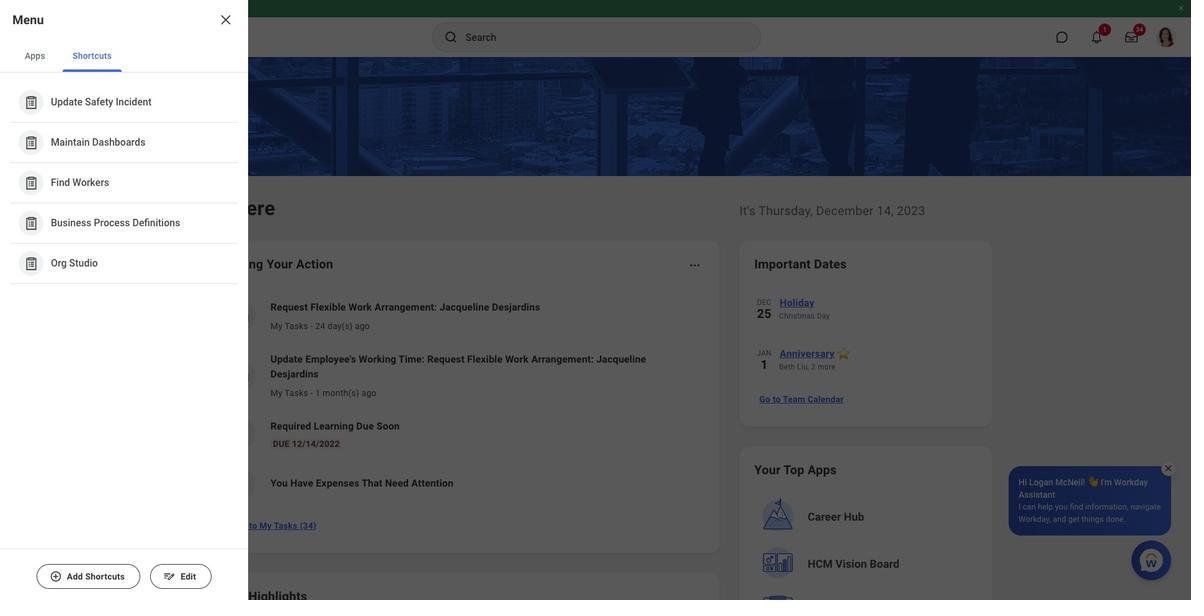 Task type: vqa. For each thing, say whether or not it's contained in the screenshot.
the rightmost The Talent
no



Task type: locate. For each thing, give the bounding box(es) containing it.
top
[[784, 463, 805, 478]]

1 vertical spatial hi
[[1019, 478, 1027, 488]]

your left action
[[267, 257, 293, 272]]

tab list
[[0, 40, 248, 73]]

request up my tasks - 24 day(s) ago
[[271, 302, 308, 313]]

ago
[[355, 321, 370, 331], [362, 389, 377, 398]]

1 vertical spatial flexible
[[467, 354, 503, 366]]

1
[[761, 357, 768, 372], [315, 389, 320, 398]]

text edit image
[[163, 571, 176, 583]]

clipboard image inside update safety incident link
[[23, 95, 39, 110]]

2 inbox image from the top
[[231, 367, 250, 385]]

0 vertical spatial apps
[[25, 51, 45, 61]]

i
[[1019, 503, 1021, 512]]

clipboard image left business
[[23, 216, 39, 231]]

hi for hi there
[[199, 197, 218, 220]]

0 vertical spatial clipboard image
[[23, 95, 39, 110]]

apps
[[25, 51, 45, 61], [808, 463, 837, 478]]

important dates
[[755, 257, 847, 272]]

1 vertical spatial to
[[249, 521, 257, 531]]

hi left there
[[199, 197, 218, 220]]

request
[[271, 302, 308, 313], [427, 354, 465, 366]]

0 horizontal spatial apps
[[25, 51, 45, 61]]

0 vertical spatial jacqueline
[[440, 302, 490, 313]]

holiday
[[780, 297, 815, 309]]

clipboard image down apps button
[[23, 95, 39, 110]]

2 - from the top
[[311, 389, 313, 398]]

dashboards
[[92, 137, 145, 148]]

inbox image for my tasks - 24 day(s) ago
[[231, 307, 250, 326]]

2 clipboard image from the top
[[23, 216, 39, 231]]

1 horizontal spatial apps
[[808, 463, 837, 478]]

flexible inside "update employee's working time: request flexible work arrangement: jacqueline desjardins"
[[467, 354, 503, 366]]

jacqueline
[[440, 302, 490, 313], [597, 354, 646, 366]]

2 vertical spatial tasks
[[274, 521, 298, 531]]

1 horizontal spatial request
[[427, 354, 465, 366]]

tasks left (34)
[[274, 521, 298, 531]]

go down dashboard expenses image
[[236, 521, 247, 531]]

x image
[[218, 12, 233, 27]]

0 horizontal spatial update
[[51, 96, 83, 108]]

request right time:
[[427, 354, 465, 366]]

tasks up "required"
[[285, 389, 308, 398]]

apps inside button
[[25, 51, 45, 61]]

anniversary
[[780, 348, 835, 360]]

shortcuts up safety
[[73, 51, 112, 61]]

- left 24 at the left bottom of page
[[311, 321, 313, 331]]

3 clipboard image from the top
[[23, 256, 39, 272]]

desjardins
[[492, 302, 540, 313], [271, 369, 319, 380]]

(34)
[[300, 521, 317, 531]]

1 horizontal spatial jacqueline
[[597, 354, 646, 366]]

2 vertical spatial clipboard image
[[23, 256, 39, 272]]

shortcuts
[[73, 51, 112, 61], [85, 572, 125, 582]]

important
[[755, 257, 811, 272]]

due down "required"
[[273, 439, 290, 449]]

14,
[[877, 204, 894, 218]]

1 vertical spatial arrangement:
[[531, 354, 594, 366]]

apps down menu
[[25, 51, 45, 61]]

flexible
[[311, 302, 346, 313], [467, 354, 503, 366]]

1 horizontal spatial due
[[356, 421, 374, 433]]

0 horizontal spatial 1
[[315, 389, 320, 398]]

awaiting
[[213, 257, 263, 272]]

update inside global navigation dialog
[[51, 96, 83, 108]]

1 clipboard image from the top
[[23, 135, 39, 150]]

1 horizontal spatial 1
[[761, 357, 768, 372]]

add
[[67, 572, 83, 582]]

to inside 'button'
[[773, 395, 781, 405]]

find
[[51, 177, 70, 189]]

go inside 'button'
[[760, 395, 771, 405]]

0 vertical spatial work
[[349, 302, 372, 313]]

hcm vision board button
[[756, 542, 979, 587]]

update left employee's at the bottom of the page
[[271, 354, 303, 366]]

inbox image up book open image
[[231, 367, 250, 385]]

incident
[[116, 96, 152, 108]]

i'm
[[1101, 478, 1113, 488]]

edit
[[181, 572, 196, 582]]

list
[[0, 73, 248, 294]]

0 vertical spatial ago
[[355, 321, 370, 331]]

clipboard image left maintain
[[23, 135, 39, 150]]

have
[[290, 478, 313, 490]]

go inside button
[[236, 521, 247, 531]]

update for update safety incident
[[51, 96, 83, 108]]

1 vertical spatial work
[[505, 354, 529, 366]]

shortcuts button
[[63, 40, 122, 72]]

1 horizontal spatial work
[[505, 354, 529, 366]]

0 vertical spatial 1
[[761, 357, 768, 372]]

hcm
[[808, 558, 833, 571]]

clipboard image left 'find'
[[23, 175, 39, 191]]

definitions
[[132, 217, 180, 229]]

find
[[1070, 503, 1084, 512]]

workday
[[1115, 478, 1148, 488]]

my left (34)
[[260, 521, 272, 531]]

go for go to team calendar
[[760, 395, 771, 405]]

search image
[[443, 30, 458, 45]]

board
[[870, 558, 900, 571]]

2 clipboard image from the top
[[23, 175, 39, 191]]

assistant
[[1019, 490, 1056, 500]]

and
[[1053, 515, 1067, 524]]

shortcuts inside button
[[73, 51, 112, 61]]

hi inside hi there main content
[[199, 197, 218, 220]]

1 horizontal spatial arrangement:
[[531, 354, 594, 366]]

hub
[[844, 511, 865, 524]]

clipboard image left org
[[23, 256, 39, 272]]

- left month(s)
[[311, 389, 313, 398]]

clipboard image inside org studio link
[[23, 256, 39, 272]]

1 horizontal spatial go
[[760, 395, 771, 405]]

org studio
[[51, 258, 98, 270]]

find workers
[[51, 177, 109, 189]]

clipboard image for update safety incident
[[23, 95, 39, 110]]

hi logan mcneil! 👋 i'm workday assistant i can help you find information, navigate workday, and get things done.
[[1019, 478, 1161, 524]]

1 vertical spatial apps
[[808, 463, 837, 478]]

1 vertical spatial clipboard image
[[23, 216, 39, 231]]

1 vertical spatial clipboard image
[[23, 175, 39, 191]]

update left safety
[[51, 96, 83, 108]]

go for go to my tasks (34)
[[236, 521, 247, 531]]

0 horizontal spatial jacqueline
[[440, 302, 490, 313]]

0 vertical spatial go
[[760, 395, 771, 405]]

1 vertical spatial jacqueline
[[597, 354, 646, 366]]

ago right month(s)
[[362, 389, 377, 398]]

0 vertical spatial your
[[267, 257, 293, 272]]

update employee's working time: request flexible work arrangement: jacqueline desjardins
[[271, 354, 646, 380]]

1 - from the top
[[311, 321, 313, 331]]

hi inside hi logan mcneil! 👋 i'm workday assistant i can help you find information, navigate workday, and get things done.
[[1019, 478, 1027, 488]]

notifications large image
[[1091, 31, 1103, 43]]

update safety incident link
[[12, 85, 236, 120]]

0 horizontal spatial request
[[271, 302, 308, 313]]

1 left beth
[[761, 357, 768, 372]]

0 vertical spatial my
[[271, 321, 283, 331]]

information,
[[1086, 503, 1129, 512]]

logan
[[1030, 478, 1054, 488]]

1 vertical spatial inbox image
[[231, 367, 250, 385]]

add shortcuts
[[67, 572, 125, 582]]

1 vertical spatial desjardins
[[271, 369, 319, 380]]

holiday button
[[779, 295, 978, 312]]

1 vertical spatial my
[[271, 389, 283, 398]]

can
[[1023, 503, 1036, 512]]

1 horizontal spatial to
[[773, 395, 781, 405]]

2023
[[897, 204, 926, 218]]

tasks left 24 at the left bottom of page
[[285, 321, 308, 331]]

1 horizontal spatial your
[[755, 463, 781, 478]]

1 vertical spatial 1
[[315, 389, 320, 398]]

12/14/2022
[[292, 439, 340, 449]]

- for 1
[[311, 389, 313, 398]]

clipboard image inside maintain dashboards link
[[23, 135, 39, 150]]

jacqueline inside "update employee's working time: request flexible work arrangement: jacqueline desjardins"
[[597, 354, 646, 366]]

your left top
[[755, 463, 781, 478]]

my left 24 at the left bottom of page
[[271, 321, 283, 331]]

1 horizontal spatial flexible
[[467, 354, 503, 366]]

your top apps
[[755, 463, 837, 478]]

0 vertical spatial to
[[773, 395, 781, 405]]

business process definitions link
[[12, 206, 236, 241]]

0 vertical spatial shortcuts
[[73, 51, 112, 61]]

1 vertical spatial update
[[271, 354, 303, 366]]

inbox image down awaiting
[[231, 307, 250, 326]]

1 vertical spatial ago
[[362, 389, 377, 398]]

studio
[[69, 258, 98, 270]]

to left team
[[773, 395, 781, 405]]

1 left month(s)
[[315, 389, 320, 398]]

1 horizontal spatial desjardins
[[492, 302, 540, 313]]

ago right day(s)
[[355, 321, 370, 331]]

0 vertical spatial tasks
[[285, 321, 308, 331]]

christmas
[[779, 312, 815, 321]]

there
[[223, 197, 275, 220]]

you
[[1055, 503, 1068, 512]]

apps right top
[[808, 463, 837, 478]]

due left soon
[[356, 421, 374, 433]]

hi left logan
[[1019, 478, 1027, 488]]

maintain
[[51, 137, 90, 148]]

0 vertical spatial update
[[51, 96, 83, 108]]

clipboard image for find workers
[[23, 175, 39, 191]]

update for update employee's working time: request flexible work arrangement: jacqueline desjardins
[[271, 354, 303, 366]]

0 horizontal spatial your
[[267, 257, 293, 272]]

1 horizontal spatial hi
[[1019, 478, 1027, 488]]

business process definitions
[[51, 217, 180, 229]]

1 inbox image from the top
[[231, 307, 250, 326]]

0 vertical spatial clipboard image
[[23, 135, 39, 150]]

go left team
[[760, 395, 771, 405]]

0 vertical spatial flexible
[[311, 302, 346, 313]]

banner
[[0, 0, 1192, 57]]

go
[[760, 395, 771, 405], [236, 521, 247, 531]]

to down dashboard expenses image
[[249, 521, 257, 531]]

done.
[[1106, 515, 1126, 524]]

1 vertical spatial request
[[427, 354, 465, 366]]

0 horizontal spatial work
[[349, 302, 372, 313]]

0 horizontal spatial due
[[273, 439, 290, 449]]

to inside button
[[249, 521, 257, 531]]

arrangement: inside "update employee's working time: request flexible work arrangement: jacqueline desjardins"
[[531, 354, 594, 366]]

to
[[773, 395, 781, 405], [249, 521, 257, 531]]

update inside "update employee's working time: request flexible work arrangement: jacqueline desjardins"
[[271, 354, 303, 366]]

hi there main content
[[0, 57, 1192, 601]]

1 horizontal spatial update
[[271, 354, 303, 366]]

anniversary ⭐ beth liu, 2 more
[[779, 348, 850, 372]]

required
[[271, 421, 311, 433]]

plus circle image
[[50, 571, 62, 583]]

workers
[[72, 177, 109, 189]]

1 vertical spatial shortcuts
[[85, 572, 125, 582]]

you have expenses that need attention
[[271, 478, 454, 490]]

1 vertical spatial -
[[311, 389, 313, 398]]

0 vertical spatial arrangement:
[[375, 302, 437, 313]]

0 horizontal spatial desjardins
[[271, 369, 319, 380]]

0 horizontal spatial to
[[249, 521, 257, 531]]

x image
[[1164, 464, 1174, 474]]

0 horizontal spatial hi
[[199, 197, 218, 220]]

inbox image
[[231, 307, 250, 326], [231, 367, 250, 385]]

clipboard image
[[23, 135, 39, 150], [23, 216, 39, 231]]

dashboard expenses image
[[231, 475, 250, 493]]

tasks inside go to my tasks (34) button
[[274, 521, 298, 531]]

safety
[[85, 96, 113, 108]]

0 horizontal spatial go
[[236, 521, 247, 531]]

0 horizontal spatial flexible
[[311, 302, 346, 313]]

0 vertical spatial -
[[311, 321, 313, 331]]

menu
[[12, 12, 44, 27]]

1 vertical spatial go
[[236, 521, 247, 531]]

edit button
[[150, 565, 212, 590]]

global navigation dialog
[[0, 0, 248, 601]]

career
[[808, 511, 841, 524]]

0 horizontal spatial arrangement:
[[375, 302, 437, 313]]

hi for hi logan mcneil! 👋 i'm workday assistant i can help you find information, navigate workday, and get things done.
[[1019, 478, 1027, 488]]

close environment banner image
[[1178, 4, 1185, 12]]

0 vertical spatial request
[[271, 302, 308, 313]]

my for my tasks - 24 day(s) ago
[[271, 321, 283, 331]]

0 vertical spatial inbox image
[[231, 307, 250, 326]]

clipboard image
[[23, 95, 39, 110], [23, 175, 39, 191], [23, 256, 39, 272]]

1 clipboard image from the top
[[23, 95, 39, 110]]

0 vertical spatial hi
[[199, 197, 218, 220]]

tab list containing apps
[[0, 40, 248, 73]]

clipboard image inside find workers link
[[23, 175, 39, 191]]

due 12/14/2022
[[273, 439, 340, 449]]

day(s)
[[328, 321, 353, 331]]

ago for my tasks - 1 month(s) ago
[[362, 389, 377, 398]]

2 vertical spatial my
[[260, 521, 272, 531]]

clipboard image inside business process definitions link
[[23, 216, 39, 231]]

tasks for 24
[[285, 321, 308, 331]]

1 vertical spatial tasks
[[285, 389, 308, 398]]

0 vertical spatial due
[[356, 421, 374, 433]]

awaiting your action
[[213, 257, 333, 272]]

- for 24
[[311, 321, 313, 331]]

shortcuts right add
[[85, 572, 125, 582]]

my up "required"
[[271, 389, 283, 398]]



Task type: describe. For each thing, give the bounding box(es) containing it.
working
[[359, 354, 397, 366]]

1 vertical spatial due
[[273, 439, 290, 449]]

add shortcuts button
[[36, 565, 140, 590]]

mcneil!
[[1056, 478, 1086, 488]]

you
[[271, 478, 288, 490]]

it's
[[740, 204, 756, 218]]

my tasks - 24 day(s) ago
[[271, 321, 370, 331]]

profile logan mcneil element
[[1149, 24, 1184, 51]]

workday,
[[1019, 515, 1051, 524]]

holiday christmas day
[[779, 297, 830, 321]]

tasks for 1
[[285, 389, 308, 398]]

apps button
[[15, 40, 55, 72]]

inbox large image
[[1126, 31, 1138, 43]]

go to team calendar button
[[755, 387, 849, 412]]

calendar
[[808, 395, 844, 405]]

maintain dashboards
[[51, 137, 145, 148]]

list containing update safety incident
[[0, 73, 248, 294]]

to for my
[[249, 521, 257, 531]]

action
[[296, 257, 333, 272]]

required learning due soon
[[271, 421, 400, 433]]

find workers link
[[12, 166, 236, 200]]

work inside "update employee's working time: request flexible work arrangement: jacqueline desjardins"
[[505, 354, 529, 366]]

attention
[[411, 478, 454, 490]]

career hub button
[[756, 495, 979, 540]]

december
[[816, 204, 874, 218]]

liu,
[[797, 363, 810, 372]]

2
[[812, 363, 816, 372]]

month(s)
[[323, 389, 359, 398]]

1 inside jan 1
[[761, 357, 768, 372]]

awaiting your action list
[[213, 290, 705, 509]]

⭐
[[838, 348, 850, 360]]

org
[[51, 258, 67, 270]]

maintain dashboards link
[[12, 125, 236, 160]]

need
[[385, 478, 409, 490]]

0 vertical spatial desjardins
[[492, 302, 540, 313]]

go to my tasks (34) button
[[213, 514, 324, 539]]

desjardins inside "update employee's working time: request flexible work arrangement: jacqueline desjardins"
[[271, 369, 319, 380]]

1 inside awaiting your action list
[[315, 389, 320, 398]]

soon
[[377, 421, 400, 433]]

25
[[757, 307, 772, 321]]

vision
[[836, 558, 867, 571]]

clipboard image for org studio
[[23, 256, 39, 272]]

things
[[1082, 515, 1104, 524]]

hcm vision board
[[808, 558, 900, 571]]

dec 25
[[757, 299, 772, 321]]

apps inside hi there main content
[[808, 463, 837, 478]]

career hub
[[808, 511, 865, 524]]

my for my tasks - 1 month(s) ago
[[271, 389, 283, 398]]

request inside "update employee's working time: request flexible work arrangement: jacqueline desjardins"
[[427, 354, 465, 366]]

inbox image for my tasks - 1 month(s) ago
[[231, 367, 250, 385]]

request flexible work arrangement: jacqueline desjardins
[[271, 302, 540, 313]]

shortcuts inside "button"
[[85, 572, 125, 582]]

employee's
[[306, 354, 356, 366]]

more
[[818, 363, 836, 372]]

get
[[1069, 515, 1080, 524]]

hi there
[[199, 197, 275, 220]]

you have expenses that need attention button
[[213, 459, 705, 509]]

book open image
[[231, 425, 250, 444]]

to for team
[[773, 395, 781, 405]]

1 vertical spatial your
[[755, 463, 781, 478]]

clipboard image for maintain dashboards
[[23, 135, 39, 150]]

important dates element
[[755, 288, 978, 385]]

update safety incident
[[51, 96, 152, 108]]

help
[[1038, 503, 1054, 512]]

day
[[817, 312, 830, 321]]

ago for my tasks - 24 day(s) ago
[[355, 321, 370, 331]]

it's thursday, december 14, 2023
[[740, 204, 926, 218]]

business
[[51, 217, 91, 229]]

my inside button
[[260, 521, 272, 531]]

👋
[[1088, 478, 1099, 488]]

jan
[[757, 349, 772, 358]]

process
[[94, 217, 130, 229]]

dates
[[814, 257, 847, 272]]

go to my tasks (34)
[[236, 521, 317, 531]]

go to team calendar
[[760, 395, 844, 405]]

beth
[[779, 363, 795, 372]]

expenses
[[316, 478, 360, 490]]

navigate
[[1131, 503, 1161, 512]]

org studio link
[[12, 246, 236, 281]]

24
[[315, 321, 325, 331]]

team
[[783, 395, 806, 405]]

dec
[[757, 299, 772, 307]]

clipboard image for business process definitions
[[23, 216, 39, 231]]

that
[[362, 478, 383, 490]]

jan 1
[[757, 349, 772, 372]]



